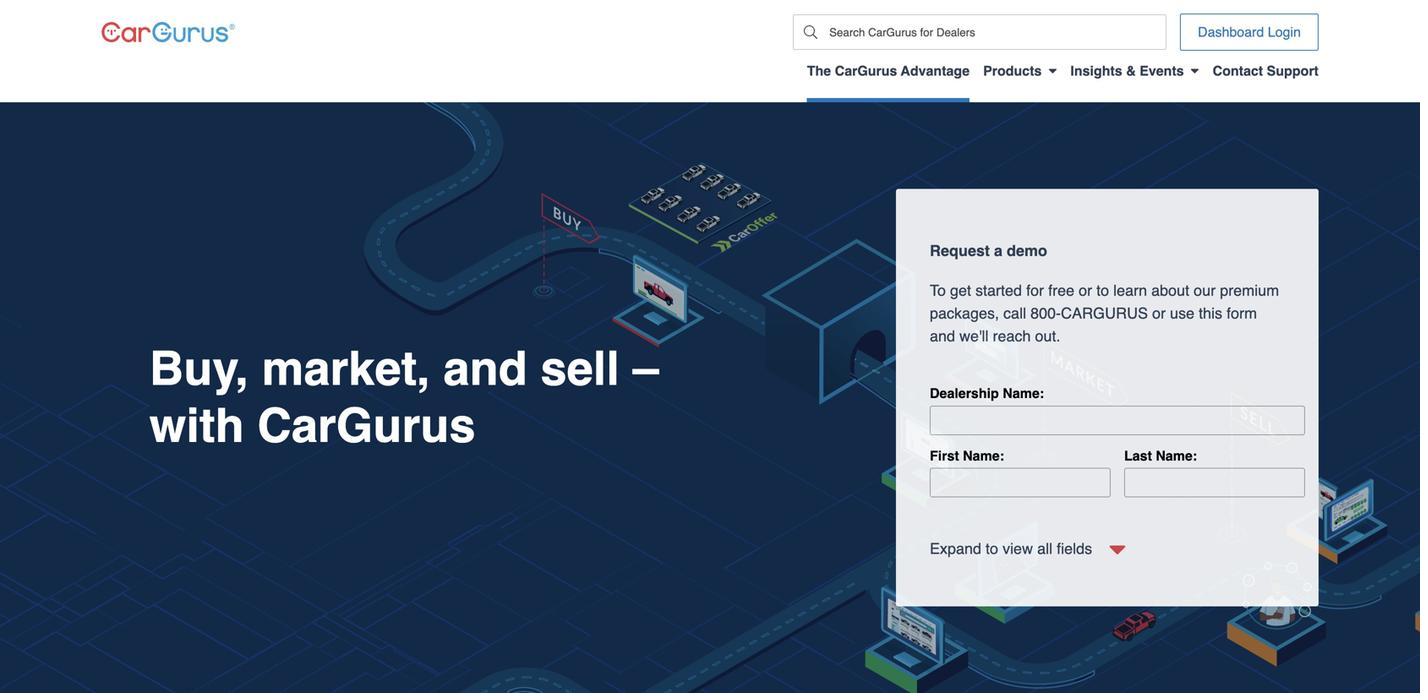 Task type: locate. For each thing, give the bounding box(es) containing it.
1 vertical spatial to
[[986, 540, 999, 558]]

with
[[149, 399, 244, 453]]

dealership name:
[[930, 386, 1044, 401]]

dashboard login button
[[1180, 14, 1319, 51]]

use
[[1170, 305, 1195, 322]]

cargurus down market,
[[257, 399, 476, 453]]

out.
[[1035, 328, 1061, 345]]

1 vertical spatial cargurus
[[257, 399, 476, 453]]

name: down reach
[[1003, 386, 1044, 401]]

search image
[[804, 25, 818, 39]]

last
[[1124, 448, 1152, 464]]

our
[[1194, 282, 1216, 299]]

name: right last
[[1156, 448, 1197, 464]]

we'll
[[960, 328, 989, 345]]

cargurus logo image
[[101, 22, 235, 43]]

last name:
[[1124, 448, 1197, 464]]

events
[[1140, 63, 1184, 79]]

cargurus
[[1061, 305, 1148, 322]]

0 horizontal spatial and
[[443, 342, 528, 396]]

cargurus logo link
[[101, 22, 235, 43]]

request a demo
[[930, 242, 1048, 259]]

or
[[1079, 282, 1092, 299], [1152, 305, 1166, 322]]

cargurus inside buy, market, and sell – with cargurus
[[257, 399, 476, 453]]

to inside to get started for free or to learn about our premium packages, call 800-cargurus or use this form and we'll reach out.
[[1097, 282, 1109, 299]]

0 vertical spatial to
[[1097, 282, 1109, 299]]

the
[[807, 63, 831, 79]]

support
[[1267, 63, 1319, 79]]

to
[[1097, 282, 1109, 299], [986, 540, 999, 558]]

for
[[1026, 282, 1044, 299]]

0 horizontal spatial cargurus
[[257, 399, 476, 453]]

first
[[930, 448, 959, 464]]

1 horizontal spatial cargurus
[[835, 63, 897, 79]]

started
[[976, 282, 1022, 299]]

and inside buy, market, and sell – with cargurus
[[443, 342, 528, 396]]

800-
[[1031, 305, 1061, 322]]

market,
[[262, 342, 430, 396]]

1 horizontal spatial or
[[1152, 305, 1166, 322]]

sell
[[541, 342, 620, 396]]

1 vertical spatial or
[[1152, 305, 1166, 322]]

insights & events
[[1071, 63, 1184, 79]]

name:
[[1003, 386, 1044, 401], [963, 448, 1004, 464], [1156, 448, 1197, 464]]

contact support link
[[1213, 63, 1319, 89]]

this
[[1199, 305, 1223, 322]]

caret down image
[[1191, 64, 1199, 77]]

name: right the "first"
[[963, 448, 1004, 464]]

fields
[[1057, 540, 1092, 558]]

buy,
[[149, 342, 249, 396]]

cargurus right the
[[835, 63, 897, 79]]

a
[[994, 242, 1003, 259]]

cargurus
[[835, 63, 897, 79], [257, 399, 476, 453]]

and
[[930, 328, 955, 345], [443, 342, 528, 396]]

1 horizontal spatial and
[[930, 328, 955, 345]]

–
[[633, 342, 659, 396]]

to
[[930, 282, 946, 299]]

name: for dealership name:
[[1003, 386, 1044, 401]]

0 vertical spatial cargurus
[[835, 63, 897, 79]]

to get started for free or to learn about our premium packages, call 800-cargurus or use this form and we'll reach out.
[[930, 282, 1279, 345]]

0 horizontal spatial to
[[986, 540, 999, 558]]

contact
[[1213, 63, 1263, 79]]

name: for last name:
[[1156, 448, 1197, 464]]

to up cargurus
[[1097, 282, 1109, 299]]

insights
[[1071, 63, 1123, 79]]

or right free
[[1079, 282, 1092, 299]]

1 horizontal spatial to
[[1097, 282, 1109, 299]]

or left use
[[1152, 305, 1166, 322]]

expand
[[930, 540, 982, 558]]

0 vertical spatial or
[[1079, 282, 1092, 299]]

login
[[1268, 24, 1301, 40]]

to left view
[[986, 540, 999, 558]]

First Name: text field
[[930, 468, 1111, 498]]

name: for first name:
[[963, 448, 1004, 464]]



Task type: vqa. For each thing, say whether or not it's contained in the screenshot.
First Name: on the bottom right
yes



Task type: describe. For each thing, give the bounding box(es) containing it.
contact support
[[1213, 63, 1319, 79]]

premium
[[1220, 282, 1279, 299]]

buy, market, and sell – with cargurus
[[149, 342, 659, 453]]

Last Name: text field
[[1124, 468, 1305, 498]]

view
[[1003, 540, 1033, 558]]

and inside to get started for free or to learn about our premium packages, call 800-cargurus or use this form and we'll reach out.
[[930, 328, 955, 345]]

about
[[1152, 282, 1190, 299]]

to inside button
[[986, 540, 999, 558]]

all
[[1037, 540, 1053, 558]]

dealership
[[930, 386, 999, 401]]

get
[[950, 282, 971, 299]]

call
[[1004, 305, 1026, 322]]

the cargurus advantage link
[[807, 63, 970, 89]]

&
[[1126, 63, 1136, 79]]

dashboard
[[1198, 24, 1264, 40]]

first name:
[[930, 448, 1004, 464]]

expand to view all fields
[[930, 540, 1092, 558]]

learn
[[1114, 282, 1147, 299]]

Dealership Name: text field
[[930, 406, 1305, 435]]

the cargurus advantage
[[807, 63, 970, 79]]

advantage
[[901, 63, 970, 79]]

free
[[1048, 282, 1075, 299]]

0 horizontal spatial or
[[1079, 282, 1092, 299]]

request
[[930, 242, 990, 259]]

form
[[1227, 305, 1257, 322]]

dashboard login
[[1198, 24, 1301, 40]]

packages,
[[930, 305, 999, 322]]

Search CarGurus for Dealers search field
[[828, 15, 1166, 49]]

caret down image
[[1049, 64, 1057, 77]]

products
[[983, 63, 1042, 79]]

reach
[[993, 328, 1031, 345]]

demo
[[1007, 242, 1048, 259]]

expand to view all fields button
[[930, 536, 1126, 563]]



